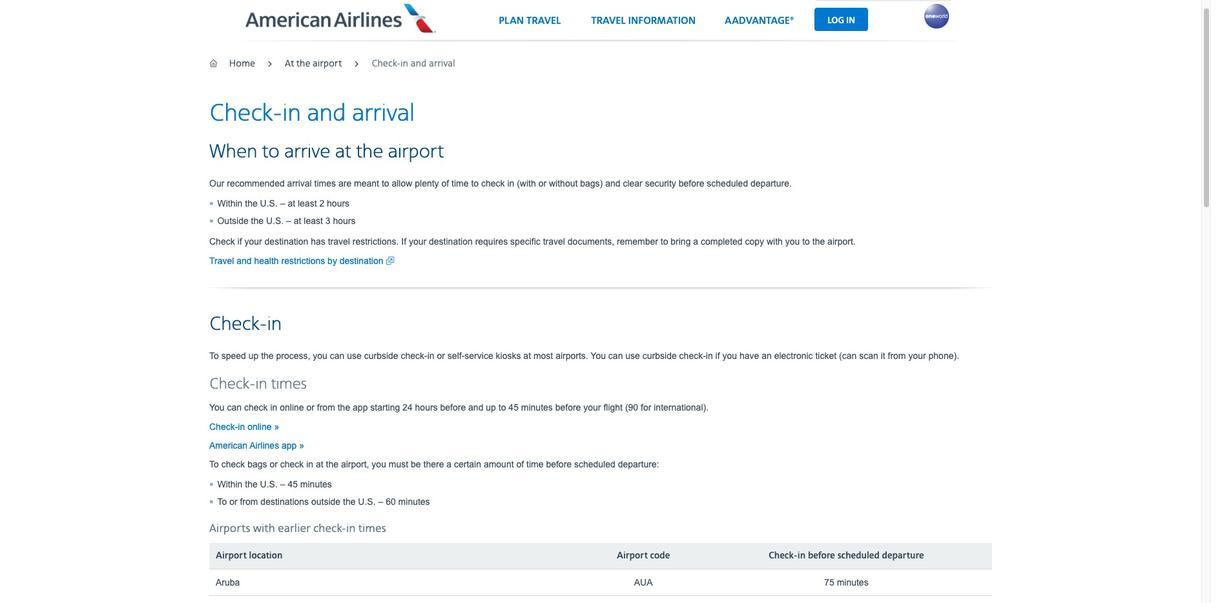 Task type: describe. For each thing, give the bounding box(es) containing it.
2 horizontal spatial can
[[608, 351, 623, 361]]

1 horizontal spatial a
[[693, 236, 698, 247]]

check up "check-in online" link
[[244, 402, 268, 413]]

certain
[[454, 459, 481, 469]]

international).
[[654, 402, 709, 413]]

hours for within the u.s. – at least 2 hours
[[327, 198, 350, 208]]

the left starting
[[338, 402, 350, 413]]

aua
[[634, 577, 653, 588]]

travel information button
[[580, 9, 707, 41]]

minutes right the 75
[[837, 577, 869, 588]]

(with
[[517, 178, 536, 188]]

documents,
[[568, 236, 615, 247]]

2 horizontal spatial arrival
[[429, 58, 455, 70]]

american airlines - homepage image
[[246, 3, 437, 33]]

aadvantage®
[[725, 15, 794, 27]]

self-
[[448, 351, 465, 361]]

flight
[[604, 402, 623, 413]]

before right 24
[[440, 402, 466, 413]]

security
[[645, 178, 676, 188]]

aruba
[[216, 577, 240, 588]]

1 vertical spatial arrival
[[352, 99, 415, 128]]

u.s. for within the u.s. – at least 2 hours
[[260, 198, 278, 208]]

check if your destination has travel restrictions. if your destination requires specific travel documents, remember to bring a completed copy with you to the airport.
[[209, 236, 856, 247]]

process,
[[276, 351, 310, 361]]

bags)
[[580, 178, 603, 188]]

airports with earlier check-in times
[[209, 522, 386, 536]]

plan
[[499, 15, 524, 27]]

oneworld link opens in a new window image
[[924, 3, 950, 29]]

the up meant at the left top
[[356, 140, 383, 164]]

within for within the u.s. – at least 2 hours
[[217, 198, 243, 208]]

has
[[311, 236, 325, 247]]

plan travel
[[499, 15, 561, 27]]

there
[[423, 459, 444, 469]]

0 vertical spatial airport
[[313, 58, 342, 70]]

most
[[534, 351, 553, 361]]

1 horizontal spatial destination
[[340, 256, 383, 266]]

to for within the u.s. – 45 minutes
[[217, 497, 227, 507]]

if
[[401, 236, 406, 247]]

earlier
[[278, 522, 311, 536]]

main navigation navigation
[[487, 8, 868, 41]]

you left must at left
[[372, 459, 386, 469]]

must
[[389, 459, 408, 469]]

restrictions.
[[353, 236, 399, 247]]

to down kiosks
[[499, 402, 506, 413]]

our recommended arrival times are meant to allow plenty of time to check in (with or without bags) and clear security before scheduled departure.
[[209, 178, 792, 188]]

it
[[881, 351, 886, 361]]

60
[[386, 497, 396, 507]]

2 vertical spatial hours
[[415, 402, 438, 413]]

log in link
[[815, 8, 868, 31]]

the down recommended
[[245, 198, 258, 208]]

to speed up the process, you can use curbside check-in or self-service kiosks at most airports. you can use curbside check-in if you have an electronic ticket (can scan it from your phone).
[[209, 351, 959, 361]]

at down within the u.s. – at least 2 hours
[[294, 216, 301, 226]]

0 horizontal spatial destination
[[265, 236, 308, 247]]

check-in
[[209, 312, 282, 336]]

or down process,
[[307, 402, 315, 413]]

1 travel from the left
[[328, 236, 350, 247]]

0 vertical spatial time
[[452, 178, 469, 188]]

least for 2
[[298, 198, 317, 208]]

2 curbside from the left
[[643, 351, 677, 361]]

travel for travel information
[[591, 15, 626, 27]]

1 vertical spatial scheduled
[[574, 459, 616, 469]]

or left self-
[[437, 351, 445, 361]]

0 vertical spatial 45
[[509, 402, 519, 413]]

travel information
[[591, 15, 696, 27]]

travel for travel and health restrictions by destination
[[209, 256, 234, 266]]

or right (with
[[539, 178, 547, 188]]

destinations
[[261, 497, 309, 507]]

1 curbside from the left
[[364, 351, 398, 361]]

home link
[[229, 58, 255, 70]]

(can
[[839, 351, 857, 361]]

remember
[[617, 236, 658, 247]]

airport.
[[828, 236, 856, 247]]

2 travel from the left
[[543, 236, 565, 247]]

check-in online
[[209, 422, 274, 432]]

the right outside
[[343, 497, 356, 507]]

meant
[[354, 178, 379, 188]]

scan
[[859, 351, 878, 361]]

24
[[403, 402, 413, 413]]

– left 60
[[378, 497, 383, 507]]

your left flight
[[584, 402, 601, 413]]

ticket
[[816, 351, 837, 361]]

1 vertical spatial up
[[486, 402, 496, 413]]

2
[[319, 198, 324, 208]]

our
[[209, 178, 224, 188]]

u.s. for outside the u.s. – at least 3 hours
[[266, 216, 284, 226]]

are
[[338, 178, 352, 188]]

minutes down most
[[521, 402, 553, 413]]

requires
[[475, 236, 508, 247]]

1 vertical spatial to
[[209, 459, 219, 469]]

outside
[[311, 497, 341, 507]]

check-in online link
[[209, 422, 279, 432]]

plan travel button
[[487, 9, 573, 41]]

the right at
[[296, 58, 310, 70]]

airports
[[209, 522, 250, 536]]

your right if
[[409, 236, 426, 247]]

within for within the u.s. – 45 minutes
[[217, 479, 243, 490]]

to for check-in
[[209, 351, 219, 361]]

at the airport link
[[285, 58, 342, 70]]

0 vertical spatial you
[[591, 351, 606, 361]]

check up 'within the u.s. – 45 minutes'
[[280, 459, 304, 469]]

the right "outside"
[[251, 216, 264, 226]]

service
[[465, 351, 493, 361]]

to left allow
[[382, 178, 389, 188]]

log in
[[828, 15, 855, 26]]

2 vertical spatial times
[[358, 522, 386, 536]]

at left most
[[524, 351, 531, 361]]

completed
[[701, 236, 743, 247]]

or up airports
[[229, 497, 237, 507]]

american
[[209, 440, 248, 451]]

recommended
[[227, 178, 285, 188]]

within the u.s. – 45 minutes
[[217, 479, 332, 490]]

1 horizontal spatial times
[[314, 178, 336, 188]]

aadvantage® button
[[713, 9, 806, 41]]

code
[[650, 550, 670, 562]]

0 horizontal spatial app
[[282, 440, 297, 451]]

1 use from the left
[[347, 351, 362, 361]]

kiosks
[[496, 351, 521, 361]]

the left airport,
[[326, 459, 339, 469]]

to left airport.
[[803, 236, 810, 247]]

when
[[209, 140, 257, 164]]

log
[[828, 15, 844, 26]]

before up the 75
[[808, 550, 835, 562]]

within the u.s. – at least 2 hours
[[217, 198, 350, 208]]

when to arrive at the airport
[[209, 140, 444, 164]]

1 horizontal spatial check-
[[401, 351, 428, 361]]

check down american
[[221, 459, 245, 469]]

airport for airport location
[[216, 550, 247, 562]]

speed
[[221, 351, 246, 361]]



Task type: locate. For each thing, give the bounding box(es) containing it.
check-
[[372, 58, 401, 70], [209, 99, 283, 128], [209, 312, 267, 336], [209, 375, 256, 394], [209, 422, 238, 432], [769, 550, 798, 562]]

copy
[[745, 236, 764, 247]]

2 vertical spatial from
[[240, 497, 258, 507]]

at the airport
[[285, 58, 342, 70]]

1 horizontal spatial airport
[[388, 140, 444, 164]]

travel
[[328, 236, 350, 247], [543, 236, 565, 247]]

0 horizontal spatial airport
[[313, 58, 342, 70]]

–
[[280, 198, 285, 208], [286, 216, 291, 226], [280, 479, 285, 490], [378, 497, 383, 507]]

of
[[442, 178, 449, 188], [517, 459, 524, 469]]

at
[[285, 58, 294, 70]]

by
[[328, 256, 337, 266]]

1 vertical spatial hours
[[333, 216, 356, 226]]

0 vertical spatial hours
[[327, 198, 350, 208]]

0 horizontal spatial up
[[249, 351, 259, 361]]

to right plenty
[[471, 178, 479, 188]]

1 horizontal spatial arrival
[[352, 99, 415, 128]]

within
[[217, 198, 243, 208], [217, 479, 243, 490]]

– for within the u.s. – at least 2 hours
[[280, 198, 285, 208]]

Search AA.com® search field
[[815, 0, 952, 1]]

can right airports.
[[608, 351, 623, 361]]

curbside up for
[[643, 351, 677, 361]]

3
[[325, 216, 330, 226]]

app left starting
[[353, 402, 368, 413]]

you
[[785, 236, 800, 247], [313, 351, 327, 361], [723, 351, 737, 361], [372, 459, 386, 469]]

0 horizontal spatial travel
[[209, 256, 234, 266]]

0 horizontal spatial time
[[452, 178, 469, 188]]

information
[[628, 15, 696, 27]]

from down 'within the u.s. – 45 minutes'
[[240, 497, 258, 507]]

0 horizontal spatial 45
[[288, 479, 298, 490]]

1 vertical spatial least
[[304, 216, 323, 226]]

1 horizontal spatial from
[[317, 402, 335, 413]]

the left airport.
[[813, 236, 825, 247]]

45 up the destinations
[[288, 479, 298, 490]]

airport up aruba at bottom left
[[216, 550, 247, 562]]

use up (90
[[626, 351, 640, 361]]

0 vertical spatial arrival
[[429, 58, 455, 70]]

1 horizontal spatial scheduled
[[707, 178, 748, 188]]

1 vertical spatial check-in and arrival
[[209, 99, 415, 128]]

online down check-in times
[[280, 402, 304, 413]]

least left 2
[[298, 198, 317, 208]]

can
[[330, 351, 345, 361], [608, 351, 623, 361], [227, 402, 242, 413]]

to up recommended
[[262, 140, 280, 164]]

1 horizontal spatial can
[[330, 351, 345, 361]]

1 horizontal spatial app
[[353, 402, 368, 413]]

before right security
[[679, 178, 704, 188]]

arrival
[[429, 58, 455, 70], [352, 99, 415, 128], [287, 178, 312, 188]]

phone).
[[929, 351, 959, 361]]

1 vertical spatial with
[[253, 522, 275, 536]]

online up the american airlines app "link"
[[248, 422, 272, 432]]

you left have
[[723, 351, 737, 361]]

2 use from the left
[[626, 351, 640, 361]]

0 vertical spatial from
[[888, 351, 906, 361]]

1 vertical spatial from
[[317, 402, 335, 413]]

check
[[481, 178, 505, 188], [244, 402, 268, 413], [221, 459, 245, 469], [280, 459, 304, 469]]

1 vertical spatial airport
[[388, 140, 444, 164]]

to left bring
[[661, 236, 668, 247]]

or
[[539, 178, 547, 188], [437, 351, 445, 361], [307, 402, 315, 413], [270, 459, 278, 469], [229, 497, 237, 507]]

to
[[262, 140, 280, 164], [382, 178, 389, 188], [471, 178, 479, 188], [661, 236, 668, 247], [803, 236, 810, 247], [499, 402, 506, 413]]

up right speed
[[249, 351, 259, 361]]

2 horizontal spatial scheduled
[[838, 550, 880, 562]]

be
[[411, 459, 421, 469]]

american airlines app link
[[209, 440, 304, 451]]

check-in and arrival inside main content
[[209, 99, 415, 128]]

destination left requires
[[429, 236, 473, 247]]

you right copy
[[785, 236, 800, 247]]

1 horizontal spatial with
[[767, 236, 783, 247]]

0 horizontal spatial use
[[347, 351, 362, 361]]

hours for outside the u.s. – at least 3 hours
[[333, 216, 356, 226]]

or right 'bags'
[[270, 459, 278, 469]]

0 horizontal spatial you
[[209, 402, 225, 413]]

travel right plan on the left of the page
[[527, 15, 561, 27]]

travel and health restrictions by destination link
[[209, 254, 394, 267]]

of right plenty
[[442, 178, 449, 188]]

your left phone).
[[909, 351, 926, 361]]

check-
[[401, 351, 428, 361], [679, 351, 706, 361], [313, 522, 346, 536]]

before left flight
[[555, 402, 581, 413]]

1 vertical spatial app
[[282, 440, 297, 451]]

have
[[740, 351, 759, 361]]

electronic
[[774, 351, 813, 361]]

within down american
[[217, 479, 243, 490]]

1 horizontal spatial of
[[517, 459, 524, 469]]

2 horizontal spatial from
[[888, 351, 906, 361]]

(90
[[625, 402, 638, 413]]

minutes up the to or from destinations outside the u.s. – 60 minutes
[[300, 479, 332, 490]]

the left process,
[[261, 351, 274, 361]]

airlines
[[250, 440, 279, 451]]

1 vertical spatial times
[[271, 375, 307, 394]]

airport right at
[[313, 58, 342, 70]]

airport left "code"
[[617, 550, 648, 562]]

2 within from the top
[[217, 479, 243, 490]]

2 vertical spatial to
[[217, 497, 227, 507]]

in
[[846, 15, 855, 26], [401, 58, 408, 70], [283, 99, 301, 128], [507, 178, 514, 188], [267, 312, 282, 336], [428, 351, 435, 361], [706, 351, 713, 361], [256, 375, 267, 394], [270, 402, 277, 413], [238, 422, 245, 432], [306, 459, 313, 469], [346, 522, 356, 536], [798, 550, 806, 562]]

1 vertical spatial 45
[[288, 479, 298, 490]]

0 horizontal spatial if
[[237, 236, 242, 247]]

departure:
[[618, 459, 659, 469]]

2 horizontal spatial times
[[358, 522, 386, 536]]

restrictions
[[281, 256, 325, 266]]

specific
[[510, 236, 541, 247]]

departure.
[[751, 178, 792, 188]]

your up the health
[[245, 236, 262, 247]]

destination down restrictions.
[[340, 256, 383, 266]]

arrive
[[284, 140, 331, 164]]

airport up plenty
[[388, 140, 444, 164]]

1 within from the top
[[217, 198, 243, 208]]

travel right the specific
[[543, 236, 565, 247]]

to down american
[[209, 459, 219, 469]]

0 horizontal spatial check-
[[313, 522, 346, 536]]

times down 60
[[358, 522, 386, 536]]

with up location
[[253, 522, 275, 536]]

least for 3
[[304, 216, 323, 226]]

1 horizontal spatial time
[[527, 459, 544, 469]]

time
[[452, 178, 469, 188], [527, 459, 544, 469]]

0 vertical spatial least
[[298, 198, 317, 208]]

0 vertical spatial with
[[767, 236, 783, 247]]

0 horizontal spatial arrival
[[287, 178, 312, 188]]

1 horizontal spatial up
[[486, 402, 496, 413]]

minutes right 60
[[398, 497, 430, 507]]

a right bring
[[693, 236, 698, 247]]

0 vertical spatial times
[[314, 178, 336, 188]]

airport inside check-in and arrival main content
[[388, 140, 444, 164]]

check-in before scheduled departure
[[769, 550, 924, 562]]

0 horizontal spatial times
[[271, 375, 307, 394]]

to
[[209, 351, 219, 361], [209, 459, 219, 469], [217, 497, 227, 507]]

– for outside the u.s. – at least 3 hours
[[286, 216, 291, 226]]

0 horizontal spatial can
[[227, 402, 242, 413]]

75 minutes
[[824, 577, 869, 588]]

0 vertical spatial scheduled
[[707, 178, 748, 188]]

from right it
[[888, 351, 906, 361]]

online
[[280, 402, 304, 413], [248, 422, 272, 432]]

– up the destinations
[[280, 479, 285, 490]]

u.s. down recommended
[[260, 198, 278, 208]]

airports.
[[556, 351, 588, 361]]

app right airlines
[[282, 440, 297, 451]]

1 vertical spatial if
[[716, 351, 720, 361]]

for
[[641, 402, 651, 413]]

amount
[[484, 459, 514, 469]]

1 vertical spatial you
[[209, 402, 225, 413]]

– up "outside the u.s. – at least 3 hours"
[[280, 198, 285, 208]]

at left airport,
[[316, 459, 323, 469]]

1 horizontal spatial if
[[716, 351, 720, 361]]

airport
[[216, 550, 247, 562], [617, 550, 648, 562]]

1 horizontal spatial travel
[[527, 15, 561, 27]]

up down service
[[486, 402, 496, 413]]

at up "outside the u.s. – at least 3 hours"
[[288, 198, 295, 208]]

before
[[679, 178, 704, 188], [440, 402, 466, 413], [555, 402, 581, 413], [546, 459, 572, 469], [808, 550, 835, 562]]

0 vertical spatial a
[[693, 236, 698, 247]]

with
[[767, 236, 783, 247], [253, 522, 275, 536]]

travel and health restrictions by destination
[[209, 256, 386, 266]]

plenty
[[415, 178, 439, 188]]

u.s.
[[260, 198, 278, 208], [266, 216, 284, 226], [260, 479, 278, 490], [358, 497, 376, 507]]

travel up by
[[328, 236, 350, 247]]

0 vertical spatial check-in and arrival
[[372, 58, 455, 70]]

0 horizontal spatial with
[[253, 522, 275, 536]]

you can check in online or from the app starting 24 hours before and up to 45 minutes before your flight (90 for international).
[[209, 402, 709, 413]]

if left have
[[716, 351, 720, 361]]

hours right 24
[[415, 402, 438, 413]]

0 horizontal spatial curbside
[[364, 351, 398, 361]]

to left speed
[[209, 351, 219, 361]]

2 vertical spatial arrival
[[287, 178, 312, 188]]

in inside navigation
[[846, 15, 855, 26]]

travel inside check-in and arrival main content
[[209, 256, 234, 266]]

starting
[[370, 402, 400, 413]]

at up are
[[335, 140, 351, 164]]

you right airports.
[[591, 351, 606, 361]]

location
[[249, 550, 283, 562]]

time right the amount in the left bottom of the page
[[527, 459, 544, 469]]

1 vertical spatial within
[[217, 479, 243, 490]]

75
[[824, 577, 835, 588]]

outside the u.s. – at least 3 hours
[[217, 216, 356, 226]]

0 vertical spatial app
[[353, 402, 368, 413]]

check-in times
[[209, 375, 307, 394]]

– for within the u.s. – 45 minutes
[[280, 479, 285, 490]]

bring
[[671, 236, 691, 247]]

2 vertical spatial scheduled
[[838, 550, 880, 562]]

0 vertical spatial online
[[280, 402, 304, 413]]

you
[[591, 351, 606, 361], [209, 402, 225, 413]]

outside
[[217, 216, 249, 226]]

– down within the u.s. – at least 2 hours
[[286, 216, 291, 226]]

1 horizontal spatial 45
[[509, 402, 519, 413]]

if right check
[[237, 236, 242, 247]]

0 horizontal spatial airport
[[216, 550, 247, 562]]

bags
[[248, 459, 267, 469]]

1 horizontal spatial airport
[[617, 550, 648, 562]]

1 vertical spatial a
[[447, 459, 452, 469]]

travel left "information"
[[591, 15, 626, 27]]

a
[[693, 236, 698, 247], [447, 459, 452, 469]]

1 vertical spatial of
[[517, 459, 524, 469]]

time right plenty
[[452, 178, 469, 188]]

1 horizontal spatial you
[[591, 351, 606, 361]]

without
[[549, 178, 578, 188]]

scheduled left 'departure:' at the right bottom of page
[[574, 459, 616, 469]]

u.s. for within the u.s. – 45 minutes
[[260, 479, 278, 490]]

hours right 2
[[327, 198, 350, 208]]

the down 'bags'
[[245, 479, 258, 490]]

hours right 3
[[333, 216, 356, 226]]

to up airports
[[217, 497, 227, 507]]

1 horizontal spatial travel
[[543, 236, 565, 247]]

0 vertical spatial of
[[442, 178, 449, 188]]

u.s. down 'bags'
[[260, 479, 278, 490]]

0 vertical spatial if
[[237, 236, 242, 247]]

airport,
[[341, 459, 369, 469]]

scheduled up 75 minutes
[[838, 550, 880, 562]]

1 horizontal spatial curbside
[[643, 351, 677, 361]]

if
[[237, 236, 242, 247], [716, 351, 720, 361]]

home
[[229, 58, 255, 70]]

0 vertical spatial to
[[209, 351, 219, 361]]

0 horizontal spatial online
[[248, 422, 272, 432]]

newpage image
[[386, 254, 394, 267]]

check- down outside
[[313, 522, 346, 536]]

2 horizontal spatial travel
[[591, 15, 626, 27]]

0 vertical spatial within
[[217, 198, 243, 208]]

airport code
[[617, 550, 670, 562]]

0 horizontal spatial scheduled
[[574, 459, 616, 469]]

american airlines app
[[209, 440, 299, 451]]

0 horizontal spatial a
[[447, 459, 452, 469]]

check-in and arrival main content
[[209, 99, 992, 603]]

from
[[888, 351, 906, 361], [317, 402, 335, 413], [240, 497, 258, 507]]

1 horizontal spatial online
[[280, 402, 304, 413]]

check- up international).
[[679, 351, 706, 361]]

an
[[762, 351, 772, 361]]

1 horizontal spatial use
[[626, 351, 640, 361]]

check left (with
[[481, 178, 505, 188]]

check
[[209, 236, 235, 247]]

u.s. left 60
[[358, 497, 376, 507]]

check-in and arrival
[[372, 58, 455, 70], [209, 99, 415, 128]]

2 horizontal spatial destination
[[429, 236, 473, 247]]

curbside up starting
[[364, 351, 398, 361]]

scheduled left departure.
[[707, 178, 748, 188]]

2 airport from the left
[[617, 550, 648, 562]]

1 vertical spatial time
[[527, 459, 544, 469]]

to check bags or check in at the airport, you must be there a certain amount of time before scheduled departure:
[[209, 459, 659, 469]]

u.s. down within the u.s. – at least 2 hours
[[266, 216, 284, 226]]

0 horizontal spatial from
[[240, 497, 258, 507]]

1 airport from the left
[[216, 550, 247, 562]]

1 vertical spatial online
[[248, 422, 272, 432]]

times left are
[[314, 178, 336, 188]]

airport
[[313, 58, 342, 70], [388, 140, 444, 164]]

you up check-in online
[[209, 402, 225, 413]]

times down process,
[[271, 375, 307, 394]]

airport for airport code
[[617, 550, 648, 562]]

45 down kiosks
[[509, 402, 519, 413]]

0 horizontal spatial of
[[442, 178, 449, 188]]

0 horizontal spatial travel
[[328, 236, 350, 247]]

destination down "outside the u.s. – at least 3 hours"
[[265, 236, 308, 247]]

travel down check
[[209, 256, 234, 266]]

2 horizontal spatial check-
[[679, 351, 706, 361]]

to or from destinations outside the u.s. – 60 minutes
[[217, 497, 430, 507]]

you right process,
[[313, 351, 327, 361]]

0 vertical spatial up
[[249, 351, 259, 361]]

use right process,
[[347, 351, 362, 361]]

allow
[[392, 178, 412, 188]]

before right the amount in the left bottom of the page
[[546, 459, 572, 469]]



Task type: vqa. For each thing, say whether or not it's contained in the screenshot.
topmost online
yes



